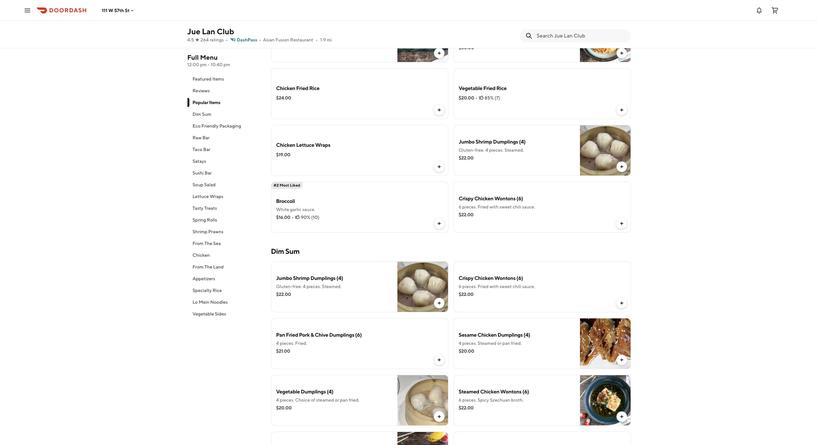 Task type: locate. For each thing, give the bounding box(es) containing it.
vegetable sides
[[193, 312, 226, 317]]

1 vertical spatial wontons
[[495, 275, 516, 282]]

sushi bar
[[193, 171, 212, 176]]

rice for chicken fried rice
[[309, 85, 320, 92]]

pan
[[503, 341, 511, 346], [340, 398, 348, 403]]

2 vertical spatial $20.00
[[276, 406, 292, 411]]

0 vertical spatial dim
[[193, 112, 201, 117]]

restaurant
[[290, 37, 313, 42]]

1 vertical spatial the
[[205, 265, 212, 270]]

1 vertical spatial $20.00
[[459, 349, 474, 354]]

0 vertical spatial steamed.
[[505, 148, 524, 153]]

1 horizontal spatial or
[[498, 341, 502, 346]]

(4) inside sesame chicken dumplings (4) 4 pieces. steamed or pan fried. $20.00
[[524, 332, 531, 339]]

ratings
[[210, 37, 224, 42]]

broth. right miso
[[329, 34, 341, 39]]

$20.00
[[459, 95, 474, 101], [459, 349, 474, 354], [276, 406, 292, 411]]

2 the from the top
[[205, 265, 212, 270]]

from down shrimp prawns
[[193, 241, 204, 246]]

1 vertical spatial vegetable
[[193, 312, 214, 317]]

chicken
[[276, 85, 295, 92], [276, 142, 295, 148], [475, 196, 494, 202], [193, 253, 210, 258], [475, 275, 494, 282], [478, 332, 497, 339], [481, 389, 500, 395]]

1 horizontal spatial pm
[[224, 62, 230, 67]]

1 the from the top
[[205, 241, 212, 246]]

• down club
[[226, 37, 228, 42]]

full menu 12:00 pm - 10:40 pm
[[187, 54, 230, 67]]

jumbo shrimp dumplings (4) image
[[580, 125, 631, 176], [398, 262, 449, 313]]

lettuce
[[296, 142, 315, 148], [193, 194, 209, 199]]

• down vegetable fried rice
[[476, 95, 478, 101]]

reviews button
[[187, 85, 263, 97]]

with inside served with lobster, shrimp, chicken, and pineapple. our favorite. $30.00
[[475, 31, 484, 36]]

1 horizontal spatial fried.
[[511, 341, 522, 346]]

steamed.
[[505, 148, 524, 153], [322, 284, 342, 290]]

1 vertical spatial pan
[[340, 398, 348, 403]]

sesame
[[459, 332, 477, 339]]

spring rolls button
[[187, 214, 263, 226]]

favorite. down served
[[459, 37, 476, 42]]

soup salad button
[[187, 179, 263, 191]]

0 vertical spatial dim sum
[[193, 112, 211, 117]]

rice inside button
[[213, 288, 222, 293]]

0 vertical spatial or
[[498, 341, 502, 346]]

the left land
[[205, 265, 212, 270]]

bar
[[203, 135, 210, 141], [203, 147, 211, 152], [205, 171, 212, 176]]

pm
[[200, 62, 207, 67], [224, 62, 230, 67]]

mi
[[327, 37, 332, 42]]

bar for raw bar
[[203, 135, 210, 141]]

sum inside button
[[202, 112, 211, 117]]

or inside vegetable dumplings (4) 4 pieces. choice of steamed or pan fried. $20.00
[[335, 398, 339, 403]]

0 vertical spatial edamame dumplings (6) image
[[398, 11, 449, 62]]

0 items, open order cart image
[[772, 6, 779, 14]]

1 horizontal spatial jumbo shrimp dumplings (4) gluten-free. 4 pieces. steamed. $22.00
[[459, 139, 526, 161]]

(4) inside vegetable dumplings (4) 4 pieces. choice of steamed or pan fried. $20.00
[[327, 389, 334, 395]]

4 inside vegetable dumplings (4) 4 pieces. choice of steamed or pan fried. $20.00
[[276, 398, 279, 403]]

2 sweet from the top
[[500, 284, 512, 290]]

pan inside sesame chicken dumplings (4) 4 pieces. steamed or pan fried. $20.00
[[503, 341, 511, 346]]

chicken inside sesame chicken dumplings (4) 4 pieces. steamed or pan fried. $20.00
[[478, 332, 497, 339]]

0 vertical spatial steamed
[[478, 341, 497, 346]]

1 vertical spatial shrimp
[[193, 229, 207, 235]]

our right mi
[[342, 34, 350, 39]]

dim sum
[[193, 112, 211, 117], [271, 247, 300, 256]]

broth. right szechuan
[[511, 398, 524, 403]]

0 vertical spatial vegetable
[[459, 85, 483, 92]]

1 from from the top
[[193, 241, 204, 246]]

0 vertical spatial items
[[213, 76, 224, 82]]

items inside featured items button
[[213, 76, 224, 82]]

crispy chicken wontons (6) 6 pieces. fried with sweet chili sauce. $22.00
[[459, 196, 536, 218], [459, 275, 536, 297]]

from the sea
[[193, 241, 221, 246]]

1 horizontal spatial sum
[[285, 247, 300, 256]]

(6)
[[517, 196, 523, 202], [517, 275, 523, 282], [355, 332, 362, 339], [523, 389, 529, 395]]

dim inside dim sum button
[[193, 112, 201, 117]]

1 vertical spatial jumbo
[[276, 275, 292, 282]]

1 vertical spatial sweet
[[500, 284, 512, 290]]

fried. inside vegetable dumplings (4) 4 pieces. choice of steamed or pan fried. $20.00
[[349, 398, 360, 403]]

edamame dumplings (6) image
[[398, 11, 449, 62], [398, 432, 449, 446]]

0 horizontal spatial pm
[[200, 62, 207, 67]]

1 pm from the left
[[200, 62, 207, 67]]

from the land button
[[187, 261, 263, 273]]

0 horizontal spatial fried.
[[349, 398, 360, 403]]

$30.00
[[459, 45, 474, 50]]

0 vertical spatial jumbo shrimp dumplings (4) image
[[580, 125, 631, 176]]

from
[[193, 241, 204, 246], [193, 265, 204, 270]]

2 vertical spatial vegetable
[[276, 389, 300, 395]]

6
[[276, 34, 279, 39], [459, 205, 462, 210], [459, 284, 462, 290], [459, 398, 462, 403]]

pm right 10:40
[[224, 62, 230, 67]]

steamed. for jumbo shrimp dumplings (4) image to the bottom
[[322, 284, 342, 290]]

1 vertical spatial fried.
[[349, 398, 360, 403]]

0 vertical spatial $20.00
[[459, 95, 474, 101]]

2 crispy chicken wontons (6) 6 pieces. fried with sweet chili sauce. $22.00 from the top
[[459, 275, 536, 297]]

0 horizontal spatial pan
[[340, 398, 348, 403]]

gluten-
[[459, 148, 475, 153], [276, 284, 293, 290]]

0 vertical spatial crispy
[[459, 196, 474, 202]]

open menu image
[[24, 6, 31, 14]]

1 crispy chicken wontons (6) 6 pieces. fried with sweet chili sauce. $22.00 from the top
[[459, 196, 536, 218]]

the left sea
[[205, 241, 212, 246]]

from up appetizers
[[193, 265, 204, 270]]

2 vertical spatial wontons
[[501, 389, 522, 395]]

bar right taco
[[203, 147, 211, 152]]

our right pineapple.
[[567, 31, 575, 36]]

lettuce inside button
[[193, 194, 209, 199]]

$16.00 •
[[276, 215, 294, 220]]

1 horizontal spatial wraps
[[315, 142, 331, 148]]

sesame chicken dumplings (4) image
[[580, 319, 631, 370]]

2 horizontal spatial vegetable
[[459, 85, 483, 92]]

bar inside 'button'
[[205, 171, 212, 176]]

pm left -
[[200, 62, 207, 67]]

items right popular
[[209, 100, 221, 105]]

12:00
[[187, 62, 199, 67]]

4
[[486, 148, 489, 153], [303, 284, 306, 290], [276, 341, 279, 346], [459, 341, 462, 346], [276, 398, 279, 403]]

(8)
[[311, 42, 317, 47]]

1 horizontal spatial gluten-
[[459, 148, 475, 153]]

vegetable up choice
[[276, 389, 300, 395]]

w
[[108, 8, 113, 13]]

jue lan special rice image
[[580, 11, 631, 62]]

wraps
[[315, 142, 331, 148], [210, 194, 223, 199]]

1 vertical spatial lettuce
[[193, 194, 209, 199]]

1 horizontal spatial dim
[[271, 247, 284, 256]]

from the sea button
[[187, 238, 263, 250]]

2 horizontal spatial rice
[[497, 85, 507, 92]]

vegetable up "$20.00 •"
[[459, 85, 483, 92]]

2 horizontal spatial shrimp
[[476, 139, 492, 145]]

0 vertical spatial shrimp
[[476, 139, 492, 145]]

1 vertical spatial crispy
[[459, 275, 474, 282]]

free.
[[475, 148, 485, 153], [293, 284, 302, 290]]

1 horizontal spatial jumbo
[[459, 139, 475, 145]]

add item to cart image
[[437, 108, 442, 113], [619, 108, 625, 113], [619, 164, 625, 170], [619, 221, 625, 226], [619, 301, 625, 306], [437, 358, 442, 363], [437, 415, 442, 420]]

1 horizontal spatial our
[[567, 31, 575, 36]]

1 vertical spatial broth.
[[511, 398, 524, 403]]

chicken lettuce wraps
[[276, 142, 331, 148]]

• left asian
[[259, 37, 261, 42]]

0 vertical spatial gluten-
[[459, 148, 475, 153]]

1 horizontal spatial favorite.
[[459, 37, 476, 42]]

1 vertical spatial edamame dumplings (6) image
[[398, 432, 449, 446]]

0 horizontal spatial lettuce
[[193, 194, 209, 199]]

2 pm from the left
[[224, 62, 230, 67]]

add item to cart image
[[437, 51, 442, 56], [619, 51, 625, 56], [437, 164, 442, 170], [437, 221, 442, 226], [437, 301, 442, 306], [619, 358, 625, 363], [619, 415, 625, 420]]

0 horizontal spatial jumbo
[[276, 275, 292, 282]]

1 sweet from the top
[[500, 205, 512, 210]]

vegetable inside "button"
[[193, 312, 214, 317]]

0 vertical spatial fried.
[[511, 341, 522, 346]]

dumplings inside sesame chicken dumplings (4) 4 pieces. steamed or pan fried. $20.00
[[498, 332, 523, 339]]

sum
[[202, 112, 211, 117], [285, 247, 300, 256]]

87%
[[302, 42, 310, 47]]

or
[[498, 341, 502, 346], [335, 398, 339, 403]]

1 vertical spatial from
[[193, 265, 204, 270]]

the
[[205, 241, 212, 246], [205, 265, 212, 270]]

favorite.
[[351, 34, 368, 39], [459, 37, 476, 42]]

$20.00 inside vegetable dumplings (4) 4 pieces. choice of steamed or pan fried. $20.00
[[276, 406, 292, 411]]

with
[[475, 31, 484, 36], [294, 34, 303, 39], [490, 205, 499, 210], [490, 284, 499, 290]]

111 w 57th st button
[[102, 8, 135, 13]]

0 vertical spatial pan
[[503, 341, 511, 346]]

liked
[[290, 183, 300, 188]]

0 horizontal spatial steamed.
[[322, 284, 342, 290]]

items for featured items
[[213, 76, 224, 82]]

lo mein noodles
[[193, 300, 228, 305]]

1 vertical spatial bar
[[203, 147, 211, 152]]

(6) inside pan fried pork & chive dumplings (6) 4 pieces. fried. $21.00
[[355, 332, 362, 339]]

1 vertical spatial steamed.
[[322, 284, 342, 290]]

0 vertical spatial jumbo shrimp dumplings (4) gluten-free. 4 pieces. steamed. $22.00
[[459, 139, 526, 161]]

4 inside sesame chicken dumplings (4) 4 pieces. steamed or pan fried. $20.00
[[459, 341, 462, 346]]

• down pieces
[[293, 42, 294, 47]]

dumplings
[[493, 139, 518, 145], [311, 275, 336, 282], [329, 332, 355, 339], [498, 332, 523, 339], [301, 389, 326, 395]]

0 horizontal spatial sum
[[202, 112, 211, 117]]

0 horizontal spatial vegetable
[[193, 312, 214, 317]]

(6) inside steamed chicken wontons (6) 6 pieces. spicy szechuan broth. $22.00
[[523, 389, 529, 395]]

1 vertical spatial dim sum
[[271, 247, 300, 256]]

jue
[[187, 27, 200, 36]]

st
[[125, 8, 130, 13]]

favorite. right mi
[[351, 34, 368, 39]]

0 vertical spatial sweet
[[500, 205, 512, 210]]

broccoli
[[276, 198, 295, 205]]

1 crispy from the top
[[459, 196, 474, 202]]

0 vertical spatial lettuce
[[296, 142, 315, 148]]

sushi bar button
[[187, 167, 263, 179]]

0 horizontal spatial dim
[[193, 112, 201, 117]]

fried.
[[511, 341, 522, 346], [349, 398, 360, 403]]

fried inside pan fried pork & chive dumplings (6) 4 pieces. fried. $21.00
[[286, 332, 298, 339]]

1 vertical spatial chili
[[513, 284, 522, 290]]

1 horizontal spatial shrimp
[[293, 275, 310, 282]]

$22.00 inside steamed chicken wontons (6) 6 pieces. spicy szechuan broth. $22.00
[[459, 406, 474, 411]]

0 vertical spatial sum
[[202, 112, 211, 117]]

1 horizontal spatial rice
[[309, 85, 320, 92]]

1.9
[[321, 37, 326, 42]]

1 vertical spatial jumbo shrimp dumplings (4) gluten-free. 4 pieces. steamed. $22.00
[[276, 275, 343, 297]]

bar right the raw
[[203, 135, 210, 141]]

1 vertical spatial or
[[335, 398, 339, 403]]

taco
[[193, 147, 202, 152]]

0 vertical spatial chili
[[513, 205, 522, 210]]

0 vertical spatial jumbo
[[459, 139, 475, 145]]

&
[[311, 332, 314, 339]]

0 horizontal spatial free.
[[293, 284, 302, 290]]

soup
[[193, 182, 203, 188]]

steamed chicken wontons (6) image
[[580, 375, 631, 426]]

szechuan
[[490, 398, 511, 403]]

0 vertical spatial wontons
[[495, 196, 516, 202]]

crispy
[[459, 196, 474, 202], [459, 275, 474, 282]]

taco bar
[[193, 147, 211, 152]]

vegetable down mein
[[193, 312, 214, 317]]

• down garlic
[[292, 215, 294, 220]]

0 horizontal spatial favorite.
[[351, 34, 368, 39]]

sauce. inside the 'broccoli white garlic sauce.'
[[302, 207, 316, 212]]

0 horizontal spatial jumbo shrimp dumplings (4) gluten-free. 4 pieces. steamed. $22.00
[[276, 275, 343, 297]]

0 horizontal spatial broth.
[[329, 34, 341, 39]]

•
[[226, 37, 228, 42], [259, 37, 261, 42], [316, 37, 318, 42], [293, 42, 294, 47], [476, 95, 478, 101], [292, 215, 294, 220]]

2 from from the top
[[193, 265, 204, 270]]

satays
[[193, 159, 206, 164]]

0 horizontal spatial rice
[[213, 288, 222, 293]]

0 horizontal spatial dim sum
[[193, 112, 211, 117]]

1 horizontal spatial broth.
[[511, 398, 524, 403]]

0 horizontal spatial or
[[335, 398, 339, 403]]

87% (8)
[[302, 42, 317, 47]]

sweet
[[500, 205, 512, 210], [500, 284, 512, 290]]

garlic
[[290, 207, 302, 212]]

notification bell image
[[756, 6, 764, 14]]

or inside sesame chicken dumplings (4) 4 pieces. steamed or pan fried. $20.00
[[498, 341, 502, 346]]

1 horizontal spatial dim sum
[[271, 247, 300, 256]]

$24.00
[[276, 95, 291, 101]]

dumplings inside pan fried pork & chive dumplings (6) 4 pieces. fried. $21.00
[[329, 332, 355, 339]]

specialty rice
[[193, 288, 222, 293]]

2 vertical spatial bar
[[205, 171, 212, 176]]

1 vertical spatial crispy chicken wontons (6) 6 pieces. fried with sweet chili sauce. $22.00
[[459, 275, 536, 297]]

sea
[[213, 241, 221, 246]]

1 horizontal spatial free.
[[475, 148, 485, 153]]

1 vertical spatial steamed
[[459, 389, 480, 395]]

tasty treats
[[193, 206, 217, 211]]

chicken inside chicken 'button'
[[193, 253, 210, 258]]

items up reviews button
[[213, 76, 224, 82]]

1 horizontal spatial steamed.
[[505, 148, 524, 153]]

0 horizontal spatial wraps
[[210, 194, 223, 199]]

#2
[[274, 183, 279, 188]]

1 horizontal spatial jumbo shrimp dumplings (4) image
[[580, 125, 631, 176]]

pan fried pork & chive dumplings (6) 4 pieces. fried. $21.00
[[276, 332, 362, 354]]

1 vertical spatial wraps
[[210, 194, 223, 199]]

1 horizontal spatial pan
[[503, 341, 511, 346]]

1 vertical spatial items
[[209, 100, 221, 105]]

0 vertical spatial crispy chicken wontons (6) 6 pieces. fried with sweet chili sauce. $22.00
[[459, 196, 536, 218]]

bar right sushi
[[205, 171, 212, 176]]

1 horizontal spatial vegetable
[[276, 389, 300, 395]]

rice
[[309, 85, 320, 92], [497, 85, 507, 92], [213, 288, 222, 293]]



Task type: describe. For each thing, give the bounding box(es) containing it.
2 crispy from the top
[[459, 275, 474, 282]]

treats
[[204, 206, 217, 211]]

264
[[201, 37, 209, 42]]

$16.00
[[276, 215, 291, 220]]

shrimp prawns button
[[187, 226, 263, 238]]

fried for chicken fried rice
[[296, 85, 309, 92]]

85%
[[485, 95, 494, 101]]

satays button
[[187, 156, 263, 167]]

pieces
[[280, 34, 293, 39]]

broth. inside steamed chicken wontons (6) 6 pieces. spicy szechuan broth. $22.00
[[511, 398, 524, 403]]

bar for sushi bar
[[205, 171, 212, 176]]

mein
[[199, 300, 209, 305]]

appetizers
[[193, 276, 215, 282]]

(10)
[[311, 215, 320, 220]]

vegetable sides button
[[187, 308, 263, 320]]

lan
[[202, 27, 215, 36]]

• for $22.00 •
[[293, 42, 294, 47]]

asian
[[263, 37, 275, 42]]

pork
[[299, 332, 310, 339]]

pineapple.
[[544, 31, 566, 36]]

favorite. inside served with lobster, shrimp, chicken, and pineapple. our favorite. $30.00
[[459, 37, 476, 42]]

4 inside pan fried pork & chive dumplings (6) 4 pieces. fried. $21.00
[[276, 341, 279, 346]]

0 horizontal spatial our
[[342, 34, 350, 39]]

$22.00 •
[[276, 42, 294, 47]]

choice
[[295, 398, 310, 403]]

items for popular items
[[209, 100, 221, 105]]

90%
[[301, 215, 311, 220]]

most
[[280, 183, 289, 188]]

rolls
[[207, 218, 217, 223]]

dumplings inside vegetable dumplings (4) 4 pieces. choice of steamed or pan fried. $20.00
[[301, 389, 326, 395]]

salad
[[204, 182, 216, 188]]

spring
[[193, 218, 206, 223]]

sides
[[215, 312, 226, 317]]

lettuce wraps button
[[187, 191, 263, 203]]

fried for pan fried pork & chive dumplings (6) 4 pieces. fried. $21.00
[[286, 332, 298, 339]]

wontons inside steamed chicken wontons (6) 6 pieces. spicy szechuan broth. $22.00
[[501, 389, 522, 395]]

raw
[[193, 135, 202, 141]]

pieces. inside sesame chicken dumplings (4) 4 pieces. steamed or pan fried. $20.00
[[463, 341, 477, 346]]

fried for vegetable fried rice
[[484, 85, 496, 92]]

57th
[[114, 8, 124, 13]]

chicken,
[[517, 31, 534, 36]]

vegetable for vegetable sides
[[193, 312, 214, 317]]

tasty
[[193, 206, 203, 211]]

chicken inside steamed chicken wontons (6) 6 pieces. spicy szechuan broth. $22.00
[[481, 389, 500, 395]]

land
[[213, 265, 224, 270]]

(7)
[[495, 95, 500, 101]]

from the land
[[193, 265, 224, 270]]

$20.00 inside sesame chicken dumplings (4) 4 pieces. steamed or pan fried. $20.00
[[459, 349, 474, 354]]

pieces. inside pan fried pork & chive dumplings (6) 4 pieces. fried. $21.00
[[280, 341, 294, 346]]

wraps inside button
[[210, 194, 223, 199]]

specialty rice button
[[187, 285, 263, 297]]

from for from the land
[[193, 265, 204, 270]]

white
[[276, 207, 289, 212]]

lobster,
[[485, 31, 500, 36]]

chive
[[315, 332, 329, 339]]

served
[[459, 31, 474, 36]]

jue lan club
[[187, 27, 234, 36]]

Item Search search field
[[537, 32, 626, 40]]

taco bar button
[[187, 144, 263, 156]]

steamed chicken wontons (6) 6 pieces. spicy szechuan broth. $22.00
[[459, 389, 529, 411]]

85% (7)
[[485, 95, 500, 101]]

0 vertical spatial broth.
[[329, 34, 341, 39]]

vegetable inside vegetable dumplings (4) 4 pieces. choice of steamed or pan fried. $20.00
[[276, 389, 300, 395]]

1 vertical spatial dim
[[271, 247, 284, 256]]

2 edamame dumplings (6) image from the top
[[398, 432, 449, 446]]

• for $16.00 •
[[292, 215, 294, 220]]

rice for vegetable fried rice
[[497, 85, 507, 92]]

eco friendly packaging
[[193, 124, 241, 129]]

pan inside vegetable dumplings (4) 4 pieces. choice of steamed or pan fried. $20.00
[[340, 398, 348, 403]]

$20.00 •
[[459, 95, 478, 101]]

noodles
[[210, 300, 228, 305]]

• for $20.00 •
[[476, 95, 478, 101]]

dashpass
[[237, 37, 257, 42]]

menu
[[200, 54, 218, 61]]

appetizers button
[[187, 273, 263, 285]]

steamed inside sesame chicken dumplings (4) 4 pieces. steamed or pan fried. $20.00
[[478, 341, 497, 346]]

10:40
[[211, 62, 223, 67]]

0 horizontal spatial gluten-
[[276, 284, 293, 290]]

the for sea
[[205, 241, 212, 246]]

• left 1.9
[[316, 37, 318, 42]]

4.5
[[187, 37, 194, 42]]

1 vertical spatial jumbo shrimp dumplings (4) image
[[398, 262, 449, 313]]

soup salad
[[193, 182, 216, 188]]

steamed. for the top jumbo shrimp dumplings (4) image
[[505, 148, 524, 153]]

eco friendly packaging button
[[187, 120, 263, 132]]

sesame chicken dumplings (4) 4 pieces. steamed or pan fried. $20.00
[[459, 332, 531, 354]]

1 edamame dumplings (6) image from the top
[[398, 11, 449, 62]]

shrimp inside button
[[193, 229, 207, 235]]

• for dashpass •
[[259, 37, 261, 42]]

bar for taco bar
[[203, 147, 211, 152]]

1 vertical spatial free.
[[293, 284, 302, 290]]

$19.00
[[276, 152, 291, 158]]

the for land
[[205, 265, 212, 270]]

111
[[102, 8, 107, 13]]

dim sum inside button
[[193, 112, 211, 117]]

asian fusion restaurant • 1.9 mi
[[263, 37, 332, 42]]

vegetable dumplings (4) image
[[398, 375, 449, 426]]

raw bar button
[[187, 132, 263, 144]]

popular items
[[193, 100, 221, 105]]

truffle
[[304, 34, 317, 39]]

vegetable for vegetable fried rice
[[459, 85, 483, 92]]

steamed inside steamed chicken wontons (6) 6 pieces. spicy szechuan broth. $22.00
[[459, 389, 480, 395]]

full
[[187, 54, 199, 61]]

spicy
[[478, 398, 489, 403]]

dim sum button
[[187, 108, 263, 120]]

chicken fried rice
[[276, 85, 320, 92]]

6 inside steamed chicken wontons (6) 6 pieces. spicy szechuan broth. $22.00
[[459, 398, 462, 403]]

0 vertical spatial free.
[[475, 148, 485, 153]]

pieces. inside vegetable dumplings (4) 4 pieces. choice of steamed or pan fried. $20.00
[[280, 398, 294, 403]]

2 vertical spatial shrimp
[[293, 275, 310, 282]]

featured items button
[[187, 73, 263, 85]]

tasty treats button
[[187, 203, 263, 214]]

$21.00
[[276, 349, 290, 354]]

#2 most liked
[[274, 183, 300, 188]]

popular
[[193, 100, 208, 105]]

lettuce wraps
[[193, 194, 223, 199]]

pan
[[276, 332, 285, 339]]

specialty
[[193, 288, 212, 293]]

miso
[[318, 34, 328, 39]]

eco
[[193, 124, 201, 129]]

shrimp prawns
[[193, 229, 224, 235]]

lo
[[193, 300, 198, 305]]

111 w 57th st
[[102, 8, 130, 13]]

our inside served with lobster, shrimp, chicken, and pineapple. our favorite. $30.00
[[567, 31, 575, 36]]

fried. inside sesame chicken dumplings (4) 4 pieces. steamed or pan fried. $20.00
[[511, 341, 522, 346]]

90% (10)
[[301, 215, 320, 220]]

of
[[311, 398, 315, 403]]

0 vertical spatial wraps
[[315, 142, 331, 148]]

2 chili from the top
[[513, 284, 522, 290]]

from for from the sea
[[193, 241, 204, 246]]

1 horizontal spatial lettuce
[[296, 142, 315, 148]]

1 vertical spatial sum
[[285, 247, 300, 256]]

pieces. inside steamed chicken wontons (6) 6 pieces. spicy szechuan broth. $22.00
[[463, 398, 477, 403]]

prawns
[[208, 229, 224, 235]]

spring rolls
[[193, 218, 217, 223]]

featured
[[193, 76, 212, 82]]

1 chili from the top
[[513, 205, 522, 210]]

club
[[217, 27, 234, 36]]



Task type: vqa. For each thing, say whether or not it's contained in the screenshot.
The Red in the Factory Nachos Crisp Tortilla Chips Covered with Melted Cheeses, Guacamole, Red Chile Sauce, Sour Cream, Jalapeños, Green Onions and Salsa
no



